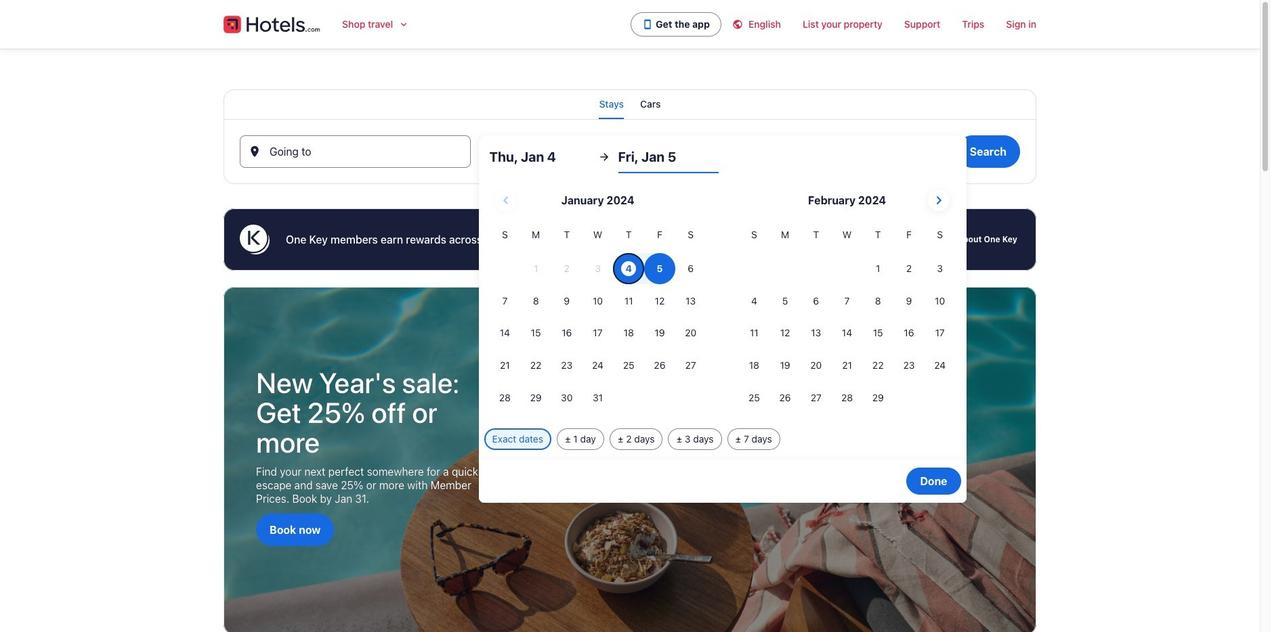 Task type: locate. For each thing, give the bounding box(es) containing it.
previous month image
[[498, 192, 514, 209]]

shop travel image
[[399, 19, 409, 30]]

application
[[490, 184, 956, 415]]

next month image
[[931, 192, 947, 209]]

main content
[[0, 49, 1261, 633]]

tab list
[[224, 89, 1037, 119]]

small image
[[733, 19, 749, 30]]



Task type: describe. For each thing, give the bounding box(es) containing it.
wooden table with sunglasses image
[[224, 287, 1037, 633]]

directional image
[[598, 151, 610, 163]]

january 2024 element
[[490, 228, 707, 415]]

hotels logo image
[[224, 14, 321, 35]]

february 2024 element
[[739, 228, 956, 415]]

download the app button image
[[643, 19, 653, 30]]



Task type: vqa. For each thing, say whether or not it's contained in the screenshot.
"3" to the bottom
no



